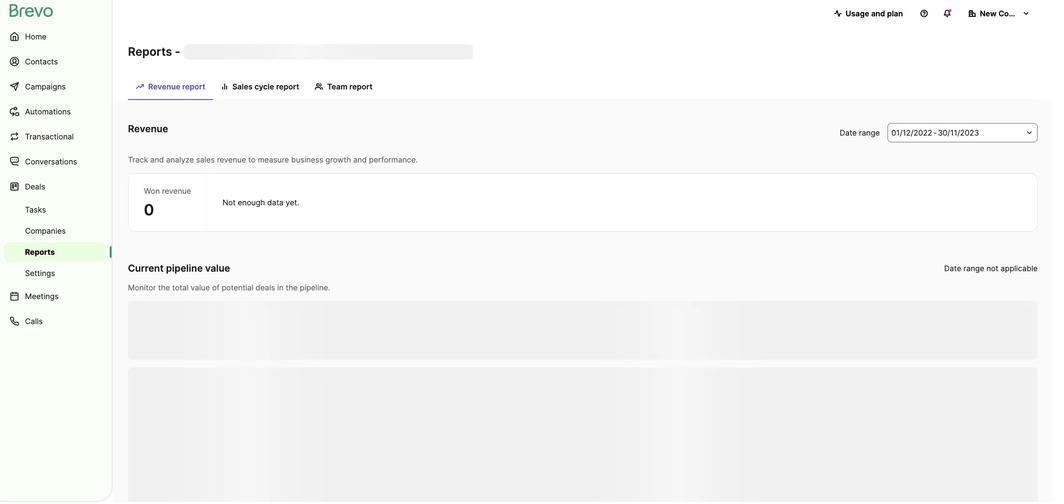 Task type: describe. For each thing, give the bounding box(es) containing it.
applicable
[[1001, 264, 1038, 273]]

0
[[144, 201, 154, 219]]

revenue report link
[[128, 77, 213, 100]]

1 the from the left
[[158, 283, 170, 293]]

campaigns
[[25, 82, 66, 91]]

in
[[277, 283, 284, 293]]

2 report from the left
[[276, 82, 299, 91]]

performance.
[[369, 155, 418, 165]]

track and analyze sales revenue to measure business growth and performance.
[[128, 155, 418, 165]]

data
[[267, 198, 284, 207]]

company
[[999, 9, 1034, 18]]

revenue for revenue report
[[148, 82, 180, 91]]

potential
[[222, 283, 253, 293]]

report for team report
[[349, 82, 373, 91]]

current pipeline value
[[128, 263, 230, 274]]

calls
[[25, 317, 43, 326]]

automations link
[[4, 100, 106, 123]]

revenue inside won revenue 0
[[162, 186, 191, 196]]

revenue report
[[148, 82, 205, 91]]

usage and plan button
[[826, 4, 911, 23]]

automations
[[25, 107, 71, 116]]

growth
[[325, 155, 351, 165]]

not
[[987, 264, 998, 273]]

analyze
[[166, 155, 194, 165]]

tasks link
[[4, 200, 106, 219]]

calls link
[[4, 310, 106, 333]]

plan
[[887, 9, 903, 18]]

home
[[25, 32, 46, 41]]

01/12/2022 - 30/11/2023
[[891, 128, 979, 138]]

date range not applicable
[[944, 264, 1038, 273]]

settings link
[[4, 264, 106, 283]]

contacts link
[[4, 50, 106, 73]]

of
[[212, 283, 219, 293]]

pipeline
[[166, 263, 203, 274]]

1 horizontal spatial and
[[353, 155, 367, 165]]

cycle
[[254, 82, 274, 91]]

date range
[[840, 128, 880, 138]]

reports for reports -
[[128, 45, 172, 59]]

and for usage
[[871, 9, 885, 18]]

campaigns link
[[4, 75, 106, 98]]

- for reports
[[175, 45, 180, 59]]

tab list containing revenue report
[[128, 77, 1038, 100]]

monitor the total value of potential deals in the  pipeline.
[[128, 283, 330, 293]]

report for revenue report
[[182, 82, 205, 91]]

team report link
[[307, 77, 380, 99]]



Task type: locate. For each thing, give the bounding box(es) containing it.
0 horizontal spatial reports
[[25, 247, 55, 257]]

deals
[[25, 182, 45, 191]]

range for date range
[[859, 128, 880, 138]]

revenue
[[148, 82, 180, 91], [128, 123, 168, 135]]

tab list
[[128, 77, 1038, 100]]

-
[[175, 45, 180, 59], [933, 128, 937, 138]]

1 vertical spatial -
[[933, 128, 937, 138]]

revenue left to at top
[[217, 155, 246, 165]]

reports up revenue report link at the left top
[[128, 45, 172, 59]]

1 vertical spatial range
[[964, 264, 984, 273]]

transactional
[[25, 132, 74, 141]]

settings
[[25, 268, 55, 278]]

revenue down reports - at left
[[148, 82, 180, 91]]

monitor
[[128, 283, 156, 293]]

the left total
[[158, 283, 170, 293]]

track
[[128, 155, 148, 165]]

pipeline.
[[300, 283, 330, 293]]

range left 01/12/2022
[[859, 128, 880, 138]]

team report
[[327, 82, 373, 91]]

meetings
[[25, 292, 59, 301]]

revenue inside revenue report link
[[148, 82, 180, 91]]

date for date range not applicable
[[944, 264, 961, 273]]

the
[[158, 283, 170, 293], [286, 283, 298, 293]]

1 horizontal spatial revenue
[[217, 155, 246, 165]]

value
[[205, 263, 230, 274], [191, 283, 210, 293]]

total
[[172, 283, 189, 293]]

and left plan
[[871, 9, 885, 18]]

0 vertical spatial range
[[859, 128, 880, 138]]

30/11/2023
[[938, 128, 979, 138]]

0 vertical spatial revenue
[[217, 155, 246, 165]]

0 horizontal spatial report
[[182, 82, 205, 91]]

date for date range
[[840, 128, 857, 138]]

1 horizontal spatial the
[[286, 283, 298, 293]]

new company
[[980, 9, 1034, 18]]

current
[[128, 263, 164, 274]]

yet.
[[286, 198, 299, 207]]

companies link
[[4, 221, 106, 241]]

reports link
[[4, 242, 106, 262]]

conversations
[[25, 157, 77, 166]]

1 vertical spatial reports
[[25, 247, 55, 257]]

0 vertical spatial reports
[[128, 45, 172, 59]]

tasks
[[25, 205, 46, 215]]

0 vertical spatial revenue
[[148, 82, 180, 91]]

reports up 'settings'
[[25, 247, 55, 257]]

0 horizontal spatial revenue
[[162, 186, 191, 196]]

deals
[[256, 283, 275, 293]]

sales cycle report link
[[213, 77, 307, 99]]

1 horizontal spatial reports
[[128, 45, 172, 59]]

3 report from the left
[[349, 82, 373, 91]]

range
[[859, 128, 880, 138], [964, 264, 984, 273]]

2 horizontal spatial report
[[349, 82, 373, 91]]

conversations link
[[4, 150, 106, 173]]

revenue right won
[[162, 186, 191, 196]]

- right 01/12/2022
[[933, 128, 937, 138]]

new company button
[[961, 4, 1038, 23]]

usage and plan
[[846, 9, 903, 18]]

1 horizontal spatial -
[[933, 128, 937, 138]]

meetings link
[[4, 285, 106, 308]]

report inside 'link'
[[349, 82, 373, 91]]

won revenue 0
[[144, 186, 191, 219]]

- up revenue report
[[175, 45, 180, 59]]

revenue for revenue
[[128, 123, 168, 135]]

contacts
[[25, 57, 58, 66]]

companies
[[25, 226, 66, 236]]

new
[[980, 9, 997, 18]]

reports -
[[128, 45, 180, 59]]

0 horizontal spatial date
[[840, 128, 857, 138]]

0 horizontal spatial -
[[175, 45, 180, 59]]

revenue
[[217, 155, 246, 165], [162, 186, 191, 196]]

team
[[327, 82, 348, 91]]

01/12/2022
[[891, 128, 932, 138]]

1 horizontal spatial date
[[944, 264, 961, 273]]

2 the from the left
[[286, 283, 298, 293]]

and right track
[[150, 155, 164, 165]]

won
[[144, 186, 160, 196]]

range for date range not applicable
[[964, 264, 984, 273]]

1 report from the left
[[182, 82, 205, 91]]

and for track
[[150, 155, 164, 165]]

and right growth
[[353, 155, 367, 165]]

range left not
[[964, 264, 984, 273]]

sales cycle report
[[232, 82, 299, 91]]

reports for reports
[[25, 247, 55, 257]]

sales
[[232, 82, 253, 91]]

1 horizontal spatial range
[[964, 264, 984, 273]]

to
[[248, 155, 256, 165]]

0 vertical spatial -
[[175, 45, 180, 59]]

and inside button
[[871, 9, 885, 18]]

date
[[840, 128, 857, 138], [944, 264, 961, 273]]

and
[[871, 9, 885, 18], [150, 155, 164, 165], [353, 155, 367, 165]]

1 vertical spatial date
[[944, 264, 961, 273]]

value up of
[[205, 263, 230, 274]]

1 vertical spatial revenue
[[162, 186, 191, 196]]

report
[[182, 82, 205, 91], [276, 82, 299, 91], [349, 82, 373, 91]]

0 horizontal spatial and
[[150, 155, 164, 165]]

0 vertical spatial date
[[840, 128, 857, 138]]

1 vertical spatial value
[[191, 283, 210, 293]]

home link
[[4, 25, 106, 48]]

sales
[[196, 155, 215, 165]]

reports
[[128, 45, 172, 59], [25, 247, 55, 257]]

1 horizontal spatial report
[[276, 82, 299, 91]]

enough
[[238, 198, 265, 207]]

measure
[[258, 155, 289, 165]]

1 vertical spatial revenue
[[128, 123, 168, 135]]

0 horizontal spatial the
[[158, 283, 170, 293]]

business
[[291, 155, 323, 165]]

usage
[[846, 9, 869, 18]]

0 horizontal spatial range
[[859, 128, 880, 138]]

not enough data yet.
[[222, 198, 299, 207]]

revenue up track
[[128, 123, 168, 135]]

value left of
[[191, 283, 210, 293]]

not
[[222, 198, 236, 207]]

- for 01/12/2022
[[933, 128, 937, 138]]

deals link
[[4, 175, 106, 198]]

the right in
[[286, 283, 298, 293]]

transactional link
[[4, 125, 106, 148]]

0 vertical spatial value
[[205, 263, 230, 274]]

2 horizontal spatial and
[[871, 9, 885, 18]]



Task type: vqa. For each thing, say whether or not it's contained in the screenshot.
Conversations link on the top
yes



